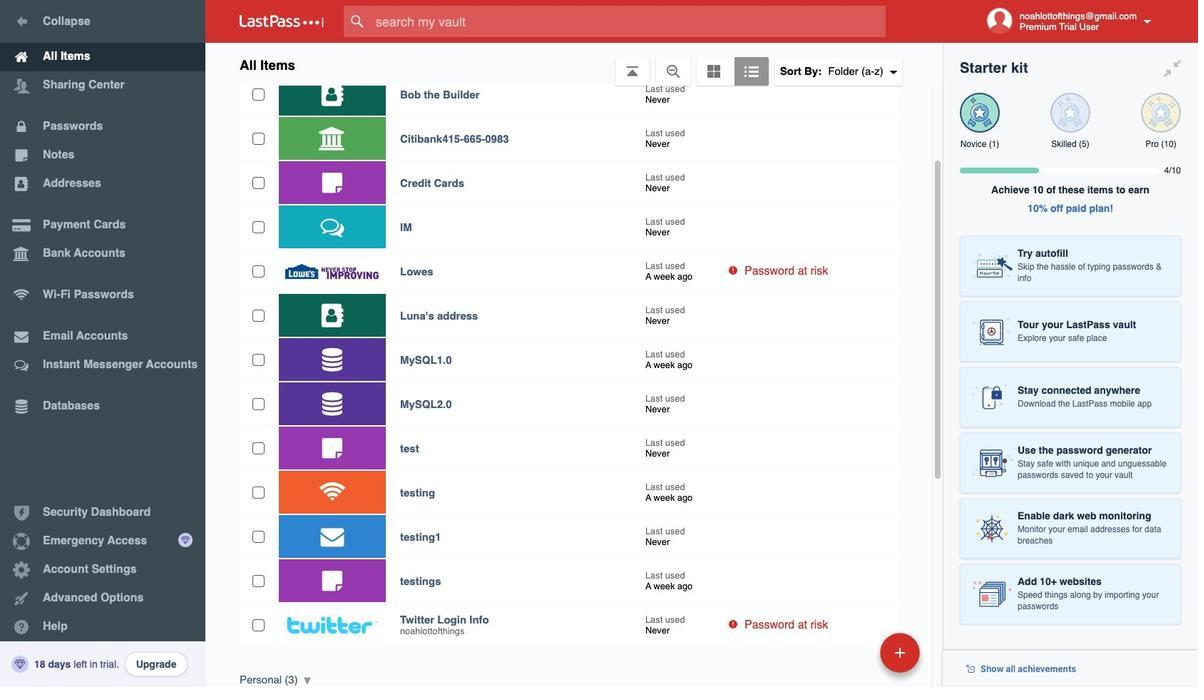 Task type: vqa. For each thing, say whether or not it's contained in the screenshot.
DIALOG
no



Task type: describe. For each thing, give the bounding box(es) containing it.
new item navigation
[[782, 629, 929, 687]]

search my vault text field
[[344, 6, 914, 37]]

new item element
[[782, 632, 925, 673]]

vault options navigation
[[205, 43, 943, 86]]



Task type: locate. For each thing, give the bounding box(es) containing it.
lastpass image
[[240, 15, 324, 28]]

Search search field
[[344, 6, 914, 37]]

main navigation navigation
[[0, 0, 205, 687]]



